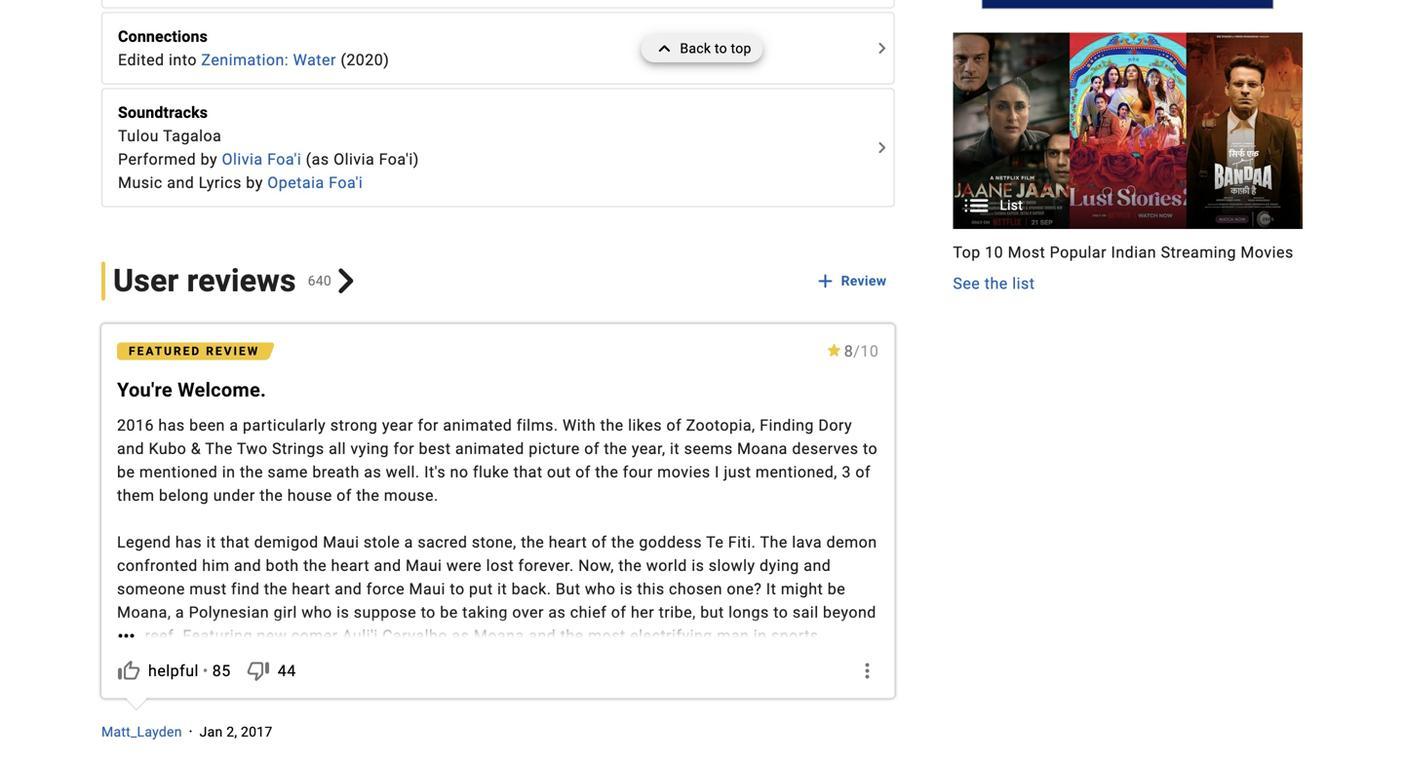 Task type: vqa. For each thing, say whether or not it's contained in the screenshot.
myself's that
yes



Task type: locate. For each thing, give the bounding box(es) containing it.
2 vertical spatial i
[[568, 721, 573, 739]]

1 vertical spatial demigod
[[493, 650, 558, 669]]

1 vertical spatial has
[[175, 533, 202, 552]]

be up the beyond
[[828, 580, 846, 599]]

1 vertical spatial be
[[828, 580, 846, 599]]

'the
[[291, 650, 321, 669]]

easily
[[608, 721, 651, 739]]

soundtracks
[[118, 103, 208, 122]]

the inside "legend has it that demigod maui stole a sacred stone, the heart of the goddess te fiti. the lava demon confronted him and both the heart and maui were lost forever. now, the world is slowly dying and someone must find the heart and force maui to put it back. but who is this chosen one? it might be moana, a polynesian girl who is suppose to be taking over as chief of her tribe, but longs to sail beyond the reef. featuring new comer auli'i carvalho as moana and the most electrifying man in sports entertainment, dwayne 'the rock" johnson, as the demigod maui."
[[760, 533, 788, 552]]

to right deserves
[[863, 440, 878, 458]]

kubo
[[149, 440, 187, 458]]

this up easily
[[626, 697, 654, 716]]

0 vertical spatial the
[[205, 440, 233, 458]]

1 vertical spatial the
[[760, 533, 788, 552]]

not
[[143, 697, 167, 716]]

2 vertical spatial be
[[440, 604, 458, 622]]

be
[[117, 463, 135, 482], [828, 580, 846, 599], [440, 604, 458, 622]]

by up lyrics
[[200, 150, 217, 169]]

olivia right (as
[[334, 150, 375, 169]]

1 vertical spatial man
[[600, 744, 633, 760]]

the
[[985, 275, 1008, 293], [600, 416, 624, 435], [604, 440, 627, 458], [240, 463, 263, 482], [595, 463, 619, 482], [260, 487, 283, 505], [356, 487, 380, 505], [521, 533, 544, 552], [611, 533, 635, 552], [303, 557, 327, 575], [618, 557, 642, 575], [264, 580, 287, 599], [117, 627, 140, 645], [560, 627, 584, 645], [466, 650, 489, 669], [532, 697, 555, 716], [767, 721, 791, 739], [573, 744, 596, 760], [637, 744, 660, 760], [698, 744, 721, 760]]

and
[[167, 174, 194, 192], [117, 440, 144, 458], [234, 557, 261, 575], [374, 557, 401, 575], [804, 557, 831, 575], [335, 580, 362, 599], [529, 627, 556, 645], [287, 744, 314, 760]]

0 horizontal spatial it
[[206, 533, 216, 552]]

songs up can
[[559, 697, 604, 716]]

0 horizontal spatial for
[[261, 744, 282, 760]]

reviews
[[187, 263, 296, 299]]

longs
[[729, 604, 769, 622]]

it up him
[[206, 533, 216, 552]]

1 olivia from the left
[[222, 150, 263, 169]]

0 vertical spatial who
[[585, 580, 616, 599]]

see more image
[[870, 136, 893, 159]]

the right &
[[205, 440, 233, 458]]

it up movies
[[670, 440, 680, 458]]

1 vertical spatial is
[[620, 580, 633, 599]]

heart up forever.
[[549, 533, 587, 552]]

who down now,
[[585, 580, 616, 599]]

it right the put
[[497, 580, 507, 599]]

man down longs
[[717, 627, 749, 645]]

stole
[[364, 533, 400, 552]]

a right been
[[229, 416, 238, 435]]

0 vertical spatial has
[[158, 416, 185, 435]]

0 horizontal spatial is
[[337, 604, 349, 622]]

expand less image
[[653, 35, 680, 62]]

0 vertical spatial heart
[[549, 533, 587, 552]]

as down but
[[548, 604, 566, 622]]

2 horizontal spatial for
[[418, 416, 439, 435]]

0 horizontal spatial it's
[[117, 697, 138, 716]]

of right 2,
[[242, 721, 257, 739]]

man inside it's not surprising that i found myself tapping my feet to the songs in this film because lin-manuel miranda, creator of hamilton, shares his talent with this film. i can easily see any one of the songs in this piece going up for and winning best original song, giving the man the o in the prestigious peg
[[600, 744, 633, 760]]

be left the taking
[[440, 604, 458, 622]]

that up him
[[221, 533, 250, 552]]

review
[[841, 273, 887, 289]]

connections edited into zenimation: water (2020)
[[118, 27, 389, 69]]

0 vertical spatial by
[[200, 150, 217, 169]]

it's down best
[[424, 463, 446, 482]]

with
[[463, 721, 495, 739]]

you're
[[117, 379, 172, 402]]

1 horizontal spatial it's
[[424, 463, 446, 482]]

in down longs
[[753, 627, 767, 645]]

to
[[715, 40, 727, 57], [863, 440, 878, 458], [450, 580, 465, 599], [421, 604, 436, 622], [773, 604, 788, 622], [512, 697, 527, 716]]

0 vertical spatial it
[[670, 440, 680, 458]]

1 horizontal spatial i
[[568, 721, 573, 739]]

0 horizontal spatial olivia
[[222, 150, 263, 169]]

maui
[[323, 533, 359, 552], [406, 557, 442, 575], [409, 580, 446, 599]]

0 horizontal spatial a
[[175, 604, 184, 622]]

that inside 2016 has been a particularly strong year for animated films. with the likes of zootopia, finding dory and kubo & the two strings all vying for best animated picture of the year, it seems moana deserves to be mentioned in the same breath as well. it's no fluke that out of the four movies i just mentioned, 3 of them belong under the house of the mouse.
[[513, 463, 543, 482]]

man inside "legend has it that demigod maui stole a sacred stone, the heart of the goddess te fiti. the lava demon confronted him and both the heart and maui were lost forever. now, the world is slowly dying and someone must find the heart and force maui to put it back. but who is this chosen one? it might be moana, a polynesian girl who is suppose to be taking over as chief of her tribe, but longs to sail beyond the reef. featuring new comer auli'i carvalho as moana and the most electrifying man in sports entertainment, dwayne 'the rock" johnson, as the demigod maui."
[[717, 627, 749, 645]]

is helpful image
[[117, 660, 140, 683]]

is up chosen
[[692, 557, 704, 575]]

out
[[547, 463, 571, 482]]

i left just
[[715, 463, 719, 482]]

0 horizontal spatial i
[[283, 697, 288, 716]]

1 vertical spatial see more image
[[111, 625, 142, 648]]

strong
[[330, 416, 378, 435]]

2 vertical spatial that
[[249, 697, 279, 716]]

and down hamilton,
[[287, 744, 314, 760]]

1 horizontal spatial it
[[497, 580, 507, 599]]

1 vertical spatial that
[[221, 533, 250, 552]]

same
[[268, 463, 308, 482]]

talent
[[417, 721, 459, 739]]

featuring
[[183, 627, 252, 645]]

hamilton,
[[262, 721, 332, 739]]

has for legend
[[175, 533, 202, 552]]

moana down the taking
[[474, 627, 524, 645]]

2 horizontal spatial is
[[692, 557, 704, 575]]

0 horizontal spatial who
[[301, 604, 332, 622]]

in inside "legend has it that demigod maui stole a sacred stone, the heart of the goddess te fiti. the lava demon confronted him and both the heart and maui were lost forever. now, the world is slowly dying and someone must find the heart and force maui to put it back. but who is this chosen one? it might be moana, a polynesian girl who is suppose to be taking over as chief of her tribe, but longs to sail beyond the reef. featuring new comer auli'i carvalho as moana and the most electrifying man in sports entertainment, dwayne 'the rock" johnson, as the demigod maui."
[[753, 627, 767, 645]]

1 horizontal spatial is
[[620, 580, 633, 599]]

featured review
[[129, 345, 260, 358]]

that inside it's not surprising that i found myself tapping my feet to the songs in this film because lin-manuel miranda, creator of hamilton, shares his talent with this film. i can easily see any one of the songs in this piece going up for and winning best original song, giving the man the o in the prestigious peg
[[249, 697, 279, 716]]

2 vertical spatial for
[[261, 744, 282, 760]]

the down any
[[698, 744, 721, 760]]

as
[[364, 463, 381, 482], [548, 604, 566, 622], [452, 627, 469, 645], [444, 650, 461, 669]]

0 vertical spatial see more image
[[870, 37, 893, 60]]

his
[[391, 721, 412, 739]]

fiti.
[[728, 533, 756, 552]]

group
[[953, 32, 1303, 296]]

star inline image
[[826, 344, 842, 357]]

by down olivia foa'i link
[[246, 174, 263, 192]]

to left top
[[715, 40, 727, 57]]

the up now,
[[611, 533, 635, 552]]

top
[[731, 40, 751, 57]]

olivia foa'i link
[[222, 150, 302, 169]]

a inside 2016 has been a particularly strong year for animated films. with the likes of zootopia, finding dory and kubo & the two strings all vying for best animated picture of the year, it seems moana deserves to be mentioned in the same breath as well. it's no fluke that out of the four movies i just mentioned, 3 of them belong under the house of the mouse.
[[229, 416, 238, 435]]

heart down the stole
[[331, 557, 370, 575]]

has
[[158, 416, 185, 435], [175, 533, 202, 552]]

maui right force
[[409, 580, 446, 599]]

zenimation: water button
[[201, 48, 336, 72]]

to left the put
[[450, 580, 465, 599]]

is not helpful image
[[246, 660, 270, 683]]

suppose
[[354, 604, 416, 622]]

maui left the stole
[[323, 533, 359, 552]]

has inside 2016 has been a particularly strong year for animated films. with the likes of zootopia, finding dory and kubo & the two strings all vying for best animated picture of the year, it seems moana deserves to be mentioned in the same breath as well. it's no fluke that out of the four movies i just mentioned, 3 of them belong under the house of the mouse.
[[158, 416, 185, 435]]

2 olivia from the left
[[334, 150, 375, 169]]

1 horizontal spatial be
[[440, 604, 458, 622]]

0 horizontal spatial moana
[[474, 627, 524, 645]]

streaming
[[1161, 243, 1236, 262]]

this up the her
[[637, 580, 665, 599]]

2017
[[241, 724, 273, 740]]

1 vertical spatial 10
[[860, 342, 879, 361]]

moana inside "legend has it that demigod maui stole a sacred stone, the heart of the goddess te fiti. the lava demon confronted him and both the heart and maui were lost forever. now, the world is slowly dying and someone must find the heart and force maui to put it back. but who is this chosen one? it might be moana, a polynesian girl who is suppose to be taking over as chief of her tribe, but longs to sail beyond the reef. featuring new comer auli'i carvalho as moana and the most electrifying man in sports entertainment, dwayne 'the rock" johnson, as the demigod maui."
[[474, 627, 524, 645]]

it's left not
[[117, 697, 138, 716]]

o
[[665, 744, 676, 760]]

jan
[[200, 724, 223, 740]]

moana inside 2016 has been a particularly strong year for animated films. with the likes of zootopia, finding dory and kubo & the two strings all vying for best animated picture of the year, it seems moana deserves to be mentioned in the same breath as well. it's no fluke that out of the four movies i just mentioned, 3 of them belong under the house of the mouse.
[[737, 440, 788, 458]]

myself
[[339, 697, 389, 716]]

be up them
[[117, 463, 135, 482]]

that left out
[[513, 463, 543, 482]]

the up dying
[[760, 533, 788, 552]]

mentioned
[[139, 463, 218, 482]]

0 horizontal spatial man
[[600, 744, 633, 760]]

of up now,
[[592, 533, 607, 552]]

in
[[222, 463, 235, 482], [753, 627, 767, 645], [609, 697, 622, 716], [844, 721, 858, 739], [680, 744, 694, 760]]

that for myself
[[249, 697, 279, 716]]

0 horizontal spatial 10
[[860, 342, 879, 361]]

heart
[[549, 533, 587, 552], [331, 557, 370, 575], [292, 580, 330, 599]]

foa'i up opetaia
[[267, 150, 302, 169]]

1 vertical spatial heart
[[331, 557, 370, 575]]

1 horizontal spatial olivia
[[334, 150, 375, 169]]

that up 2017
[[249, 697, 279, 716]]

1 vertical spatial foa'i
[[329, 174, 363, 192]]

into
[[169, 51, 197, 69]]

1 horizontal spatial for
[[393, 440, 414, 458]]

to right feet
[[512, 697, 527, 716]]

connections button
[[118, 25, 868, 48]]

and down 2016
[[117, 440, 144, 458]]

it's not surprising that i found myself tapping my feet to the songs in this film because lin-manuel miranda, creator of hamilton, shares his talent with this film. i can easily see any one of the songs in this piece going up for and winning best original song, giving the man the o in the prestigious peg
[[117, 697, 875, 760]]

1 horizontal spatial by
[[246, 174, 263, 192]]

1 horizontal spatial moana
[[737, 440, 788, 458]]

1 vertical spatial it's
[[117, 697, 138, 716]]

2 horizontal spatial be
[[828, 580, 846, 599]]

performed
[[118, 150, 196, 169]]

review button
[[812, 264, 894, 299]]

2 vertical spatial heart
[[292, 580, 330, 599]]

is up the her
[[620, 580, 633, 599]]

i inside 2016 has been a particularly strong year for animated films. with the likes of zootopia, finding dory and kubo & the two strings all vying for best animated picture of the year, it seems moana deserves to be mentioned in the same breath as well. it's no fluke that out of the four movies i just mentioned, 3 of them belong under the house of the mouse.
[[715, 463, 719, 482]]

and up find
[[234, 557, 261, 575]]

is up auli'i
[[337, 604, 349, 622]]

2,
[[226, 724, 237, 740]]

johnson,
[[372, 650, 439, 669]]

10
[[985, 243, 1003, 262], [860, 342, 879, 361]]

olivia up lyrics
[[222, 150, 263, 169]]

1 horizontal spatial man
[[717, 627, 749, 645]]

the right now,
[[618, 557, 642, 575]]

of
[[666, 416, 682, 435], [584, 440, 600, 458], [575, 463, 591, 482], [855, 463, 871, 482], [337, 487, 352, 505], [592, 533, 607, 552], [611, 604, 626, 622], [242, 721, 257, 739], [748, 721, 763, 739]]

of left the her
[[611, 604, 626, 622]]

and up force
[[374, 557, 401, 575]]

maui down sacred
[[406, 557, 442, 575]]

(as
[[306, 150, 329, 169]]

i up hamilton,
[[283, 697, 288, 716]]

slowly
[[709, 557, 755, 575]]

2 horizontal spatial i
[[715, 463, 719, 482]]

0 horizontal spatial the
[[205, 440, 233, 458]]

reef.
[[145, 627, 178, 645]]

a up reef.
[[175, 604, 184, 622]]

more options image
[[855, 660, 879, 683]]

0 vertical spatial animated
[[443, 416, 512, 435]]

the left four
[[595, 463, 619, 482]]

the down lin-
[[767, 721, 791, 739]]

as down vying
[[364, 463, 381, 482]]

1 horizontal spatial songs
[[795, 721, 840, 739]]

popular
[[1050, 243, 1107, 262]]

1 horizontal spatial the
[[760, 533, 788, 552]]

has up kubo
[[158, 416, 185, 435]]

for right up
[[261, 744, 282, 760]]

i left can
[[568, 721, 573, 739]]

back
[[680, 40, 711, 57]]

them
[[117, 487, 155, 505]]

0 horizontal spatial see more image
[[111, 625, 142, 648]]

0 vertical spatial i
[[715, 463, 719, 482]]

0 vertical spatial it's
[[424, 463, 446, 482]]

and down performed
[[167, 174, 194, 192]]

in up under on the left of page
[[222, 463, 235, 482]]

1 vertical spatial moana
[[474, 627, 524, 645]]

demigod down over
[[493, 650, 558, 669]]

song,
[[479, 744, 520, 760]]

has for 2016
[[158, 416, 185, 435]]

1 horizontal spatial who
[[585, 580, 616, 599]]

strings
[[272, 440, 324, 458]]

who up comer
[[301, 604, 332, 622]]

particularly
[[243, 416, 326, 435]]

demon
[[826, 533, 877, 552]]

a right the stole
[[404, 533, 413, 552]]

1 vertical spatial by
[[246, 174, 263, 192]]

2 horizontal spatial it
[[670, 440, 680, 458]]

0 horizontal spatial foa'i
[[267, 150, 302, 169]]

10 right top
[[985, 243, 1003, 262]]

best
[[380, 744, 413, 760]]

man
[[717, 627, 749, 645], [600, 744, 633, 760]]

1 horizontal spatial 10
[[985, 243, 1003, 262]]

0 horizontal spatial heart
[[292, 580, 330, 599]]

for inside it's not surprising that i found myself tapping my feet to the songs in this film because lin-manuel miranda, creator of hamilton, shares his talent with this film. i can easily see any one of the songs in this piece going up for and winning best original song, giving the man the o in the prestigious peg
[[261, 744, 282, 760]]

see
[[953, 275, 980, 293]]

the
[[205, 440, 233, 458], [760, 533, 788, 552]]

0 horizontal spatial demigod
[[254, 533, 318, 552]]

demigod up both at the left bottom of page
[[254, 533, 318, 552]]

foa'i down (as
[[329, 174, 363, 192]]

0 horizontal spatial be
[[117, 463, 135, 482]]

0 vertical spatial moana
[[737, 440, 788, 458]]

2 vertical spatial a
[[175, 604, 184, 622]]

that inside "legend has it that demigod maui stole a sacred stone, the heart of the goddess te fiti. the lava demon confronted him and both the heart and maui were lost forever. now, the world is slowly dying and someone must find the heart and force maui to put it back. but who is this chosen one? it might be moana, a polynesian girl who is suppose to be taking over as chief of her tribe, but longs to sail beyond the reef. featuring new comer auli'i carvalho as moana and the most electrifying man in sports entertainment, dwayne 'the rock" johnson, as the demigod maui."
[[221, 533, 250, 552]]

songs down manuel
[[795, 721, 840, 739]]

1 horizontal spatial demigod
[[493, 650, 558, 669]]

and down lava
[[804, 557, 831, 575]]

the left list
[[985, 275, 1008, 293]]

moana down finding
[[737, 440, 788, 458]]

matt_layden button
[[101, 723, 182, 742]]

put
[[469, 580, 493, 599]]

0 vertical spatial a
[[229, 416, 238, 435]]

1 vertical spatial i
[[283, 697, 288, 716]]

been
[[189, 416, 225, 435]]

welcome.
[[178, 379, 266, 402]]

sports
[[771, 627, 819, 645]]

10 right 8 at the right of the page
[[860, 342, 879, 361]]

1 horizontal spatial foa'i
[[329, 174, 363, 192]]

over
[[512, 604, 544, 622]]

the up four
[[604, 440, 627, 458]]

0 vertical spatial 10
[[985, 243, 1003, 262]]

polynesian
[[189, 604, 269, 622]]

deserves
[[792, 440, 859, 458]]

for up best
[[418, 416, 439, 435]]

0 vertical spatial man
[[717, 627, 749, 645]]

has inside "legend has it that demigod maui stole a sacred stone, the heart of the goddess te fiti. the lava demon confronted him and both the heart and maui were lost forever. now, the world is slowly dying and someone must find the heart and force maui to put it back. but who is this chosen one? it might be moana, a polynesian girl who is suppose to be taking over as chief of her tribe, but longs to sail beyond the reef. featuring new comer auli'i carvalho as moana and the most electrifying man in sports entertainment, dwayne 'the rock" johnson, as the demigod maui."
[[175, 533, 202, 552]]

to left sail
[[773, 604, 788, 622]]

man down easily
[[600, 744, 633, 760]]

0 vertical spatial be
[[117, 463, 135, 482]]

animated
[[443, 416, 512, 435], [455, 440, 524, 458]]

of right likes on the left of the page
[[666, 416, 682, 435]]

add image
[[814, 270, 837, 293]]

0 vertical spatial that
[[513, 463, 543, 482]]

by
[[200, 150, 217, 169], [246, 174, 263, 192]]

you're welcome.
[[117, 379, 266, 402]]

film.
[[531, 721, 564, 739]]

giving
[[524, 744, 568, 760]]

heart up girl
[[292, 580, 330, 599]]

0 horizontal spatial songs
[[559, 697, 604, 716]]

matt_layden
[[101, 724, 182, 740]]

fluke
[[473, 463, 509, 482]]

1 horizontal spatial a
[[229, 416, 238, 435]]

world
[[646, 557, 687, 575]]

1 vertical spatial a
[[404, 533, 413, 552]]

tulou
[[118, 127, 159, 145]]

tapping
[[393, 697, 449, 716]]

see more image
[[870, 37, 893, 60], [111, 625, 142, 648]]

2 vertical spatial maui
[[409, 580, 446, 599]]

it's inside it's not surprising that i found myself tapping my feet to the songs in this film because lin-manuel miranda, creator of hamilton, shares his talent with this film. i can easily see any one of the songs in this piece going up for and winning best original song, giving the man the o in the prestigious peg
[[117, 697, 138, 716]]



Task type: describe. For each thing, give the bounding box(es) containing it.
dory
[[818, 416, 852, 435]]

just
[[724, 463, 751, 482]]

because
[[691, 697, 753, 716]]

dying
[[760, 557, 799, 575]]

one?
[[727, 580, 762, 599]]

and left force
[[335, 580, 362, 599]]

breath
[[312, 463, 360, 482]]

year
[[382, 416, 413, 435]]

the down can
[[573, 744, 596, 760]]

were
[[446, 557, 482, 575]]

10 inside group
[[985, 243, 1003, 262]]

sail
[[793, 604, 819, 622]]

top 10 most popular indian streaming movies link
[[953, 241, 1303, 264]]

manuel
[[784, 697, 839, 716]]

confronted
[[117, 557, 198, 575]]

review
[[206, 345, 260, 358]]

all
[[329, 440, 346, 458]]

as down the taking
[[452, 627, 469, 645]]

it
[[766, 580, 777, 599]]

as inside 2016 has been a particularly strong year for animated films. with the likes of zootopia, finding dory and kubo & the two strings all vying for best animated picture of the year, it seems moana deserves to be mentioned in the same breath as well. it's no fluke that out of the four movies i just mentioned, 3 of them belong under the house of the mouse.
[[364, 463, 381, 482]]

tribe,
[[659, 604, 696, 622]]

movies
[[657, 463, 710, 482]]

1 vertical spatial for
[[393, 440, 414, 458]]

new
[[257, 627, 287, 645]]

the down two
[[240, 463, 263, 482]]

but
[[700, 604, 724, 622]]

list group
[[953, 32, 1303, 229]]

2 horizontal spatial heart
[[549, 533, 587, 552]]

3
[[842, 463, 851, 482]]

top 10 most popular indian streaming movies
[[953, 243, 1294, 262]]

miranda,
[[117, 721, 181, 739]]

but
[[556, 580, 581, 599]]

of down with
[[584, 440, 600, 458]]

the up forever.
[[521, 533, 544, 552]]

1 horizontal spatial see more image
[[870, 37, 893, 60]]

list link
[[953, 33, 1303, 229]]

the down same
[[260, 487, 283, 505]]

it inside 2016 has been a particularly strong year for animated films. with the likes of zootopia, finding dory and kubo & the two strings all vying for best animated picture of the year, it seems moana deserves to be mentioned in the same breath as well. it's no fluke that out of the four movies i just mentioned, 3 of them belong under the house of the mouse.
[[670, 440, 680, 458]]

film
[[658, 697, 687, 716]]

back.
[[511, 580, 551, 599]]

the up maui.
[[560, 627, 584, 645]]

soundtracks button
[[118, 101, 868, 124]]

of down the breath
[[337, 487, 352, 505]]

see the list
[[953, 275, 1035, 293]]

mentioned,
[[756, 463, 838, 482]]

this inside "legend has it that demigod maui stole a sacred stone, the heart of the goddess te fiti. the lava demon confronted him and both the heart and maui were lost forever. now, the world is slowly dying and someone must find the heart and force maui to put it back. but who is this chosen one? it might be moana, a polynesian girl who is suppose to be taking over as chief of her tribe, but longs to sail beyond the reef. featuring new comer auli'i carvalho as moana and the most electrifying man in sports entertainment, dwayne 'the rock" johnson, as the demigod maui."
[[637, 580, 665, 599]]

of right '3'
[[855, 463, 871, 482]]

the down the taking
[[466, 650, 489, 669]]

and inside 2016 has been a particularly strong year for animated films. with the likes of zootopia, finding dory and kubo & the two strings all vying for best animated picture of the year, it seems moana deserves to be mentioned in the same breath as well. it's no fluke that out of the four movies i just mentioned, 3 of them belong under the house of the mouse.
[[117, 440, 144, 458]]

640
[[308, 273, 332, 289]]

soundtracks tulou tagaloa performed by olivia foa'i (as olivia foa'i) music and lyrics by opetaia foa'i
[[118, 103, 419, 192]]

lyrics
[[199, 174, 242, 192]]

zootopia,
[[686, 416, 755, 435]]

girl
[[274, 604, 297, 622]]

still frame image
[[953, 32, 1303, 229]]

list
[[1012, 275, 1035, 293]]

the up film.
[[532, 697, 555, 716]]

picture
[[529, 440, 580, 458]]

edited
[[118, 51, 164, 69]]

0 vertical spatial foa'i
[[267, 150, 302, 169]]

the down moana,
[[117, 627, 140, 645]]

with
[[563, 416, 596, 435]]

tagaloa
[[163, 127, 222, 145]]

to inside 2016 has been a particularly strong year for animated films. with the likes of zootopia, finding dory and kubo & the two strings all vying for best animated picture of the year, it seems moana deserves to be mentioned in the same breath as well. it's no fluke that out of the four movies i just mentioned, 3 of them belong under the house of the mouse.
[[863, 440, 878, 458]]

him
[[202, 557, 230, 575]]

this down the matt_layden button
[[117, 744, 144, 760]]

lost
[[486, 557, 514, 575]]

1 vertical spatial it
[[206, 533, 216, 552]]

2 horizontal spatial a
[[404, 533, 413, 552]]

comer
[[291, 627, 338, 645]]

my
[[453, 697, 475, 716]]

of right out
[[575, 463, 591, 482]]

find
[[231, 580, 260, 599]]

the down the breath
[[356, 487, 380, 505]]

legend
[[117, 533, 171, 552]]

and inside 'soundtracks tulou tagaloa performed by olivia foa'i (as olivia foa'i) music and lyrics by opetaia foa'i'
[[167, 174, 194, 192]]

/
[[853, 342, 860, 361]]

0 vertical spatial maui
[[323, 533, 359, 552]]

this up song,
[[499, 721, 526, 739]]

in down more options icon
[[844, 721, 858, 739]]

it's inside 2016 has been a particularly strong year for animated films. with the likes of zootopia, finding dory and kubo & the two strings all vying for best animated picture of the year, it seems moana deserves to be mentioned in the same breath as well. it's no fluke that out of the four movies i just mentioned, 3 of them belong under the house of the mouse.
[[424, 463, 446, 482]]

the right with
[[600, 416, 624, 435]]

to up the carvalho on the bottom left
[[421, 604, 436, 622]]

user
[[113, 263, 179, 299]]

that for stole
[[221, 533, 250, 552]]

feet
[[479, 697, 508, 716]]

as down the carvalho on the bottom left
[[444, 650, 461, 669]]

of up prestigious
[[748, 721, 763, 739]]

best
[[419, 440, 451, 458]]

advertisement region
[[982, 0, 1274, 9]]

force
[[366, 580, 405, 599]]

in inside 2016 has been a particularly strong year for animated films. with the likes of zootopia, finding dory and kubo & the two strings all vying for best animated picture of the year, it seems moana deserves to be mentioned in the same breath as well. it's no fluke that out of the four movies i just mentioned, 3 of them belong under the house of the mouse.
[[222, 463, 235, 482]]

1 vertical spatial maui
[[406, 557, 442, 575]]

back to top
[[680, 40, 751, 57]]

0 vertical spatial is
[[692, 557, 704, 575]]

the down both at the left bottom of page
[[264, 580, 287, 599]]

well.
[[386, 463, 420, 482]]

be inside 2016 has been a particularly strong year for animated films. with the likes of zootopia, finding dory and kubo & the two strings all vying for best animated picture of the year, it seems moana deserves to be mentioned in the same breath as well. it's no fluke that out of the four movies i just mentioned, 3 of them belong under the house of the mouse.
[[117, 463, 135, 482]]

0 horizontal spatial by
[[200, 150, 217, 169]]

someone
[[117, 580, 185, 599]]

te
[[706, 533, 724, 552]]

chevron right inline image
[[333, 269, 358, 294]]

belong
[[159, 487, 209, 505]]

in right o
[[680, 744, 694, 760]]

1 vertical spatial songs
[[795, 721, 840, 739]]

connections
[[118, 27, 208, 46]]

seems
[[684, 440, 733, 458]]

to inside it's not surprising that i found myself tapping my feet to the songs in this film because lin-manuel miranda, creator of hamilton, shares his talent with this film. i can easily see any one of the songs in this piece going up for and winning best original song, giving the man the o in the prestigious peg
[[512, 697, 527, 716]]

winning
[[318, 744, 375, 760]]

must
[[189, 580, 227, 599]]

the inside see the list button
[[985, 275, 1008, 293]]

lin-
[[757, 697, 784, 716]]

0 vertical spatial for
[[418, 416, 439, 435]]

moana,
[[117, 604, 171, 622]]

2 vertical spatial it
[[497, 580, 507, 599]]

year,
[[632, 440, 666, 458]]

group containing top 10 most popular indian streaming movies
[[953, 32, 1303, 296]]

0 vertical spatial songs
[[559, 697, 604, 716]]

sacred
[[418, 533, 467, 552]]

water
[[293, 51, 336, 69]]

list
[[1000, 198, 1023, 214]]

to inside button
[[715, 40, 727, 57]]

1 vertical spatial animated
[[455, 440, 524, 458]]

both
[[266, 557, 299, 575]]

helpful • 85
[[148, 662, 231, 681]]

under
[[213, 487, 255, 505]]

indian
[[1111, 243, 1157, 262]]

lava
[[792, 533, 822, 552]]

the inside 2016 has been a particularly strong year for animated films. with the likes of zootopia, finding dory and kubo & the two strings all vying for best animated picture of the year, it seems moana deserves to be mentioned in the same breath as well. it's no fluke that out of the four movies i just mentioned, 3 of them belong under the house of the mouse.
[[205, 440, 233, 458]]

1 horizontal spatial heart
[[331, 557, 370, 575]]

in up easily
[[609, 697, 622, 716]]

the left o
[[637, 744, 660, 760]]

and inside it's not surprising that i found myself tapping my feet to the songs in this film because lin-manuel miranda, creator of hamilton, shares his talent with this film. i can easily see any one of the songs in this piece going up for and winning best original song, giving the man the o in the prestigious peg
[[287, 744, 314, 760]]

2 vertical spatial is
[[337, 604, 349, 622]]

her
[[631, 604, 654, 622]]

0 vertical spatial demigod
[[254, 533, 318, 552]]

1 vertical spatial who
[[301, 604, 332, 622]]

now,
[[578, 557, 614, 575]]

stone,
[[472, 533, 517, 552]]

the right both at the left bottom of page
[[303, 557, 327, 575]]

and down over
[[529, 627, 556, 645]]

see the list button
[[953, 272, 1035, 296]]



